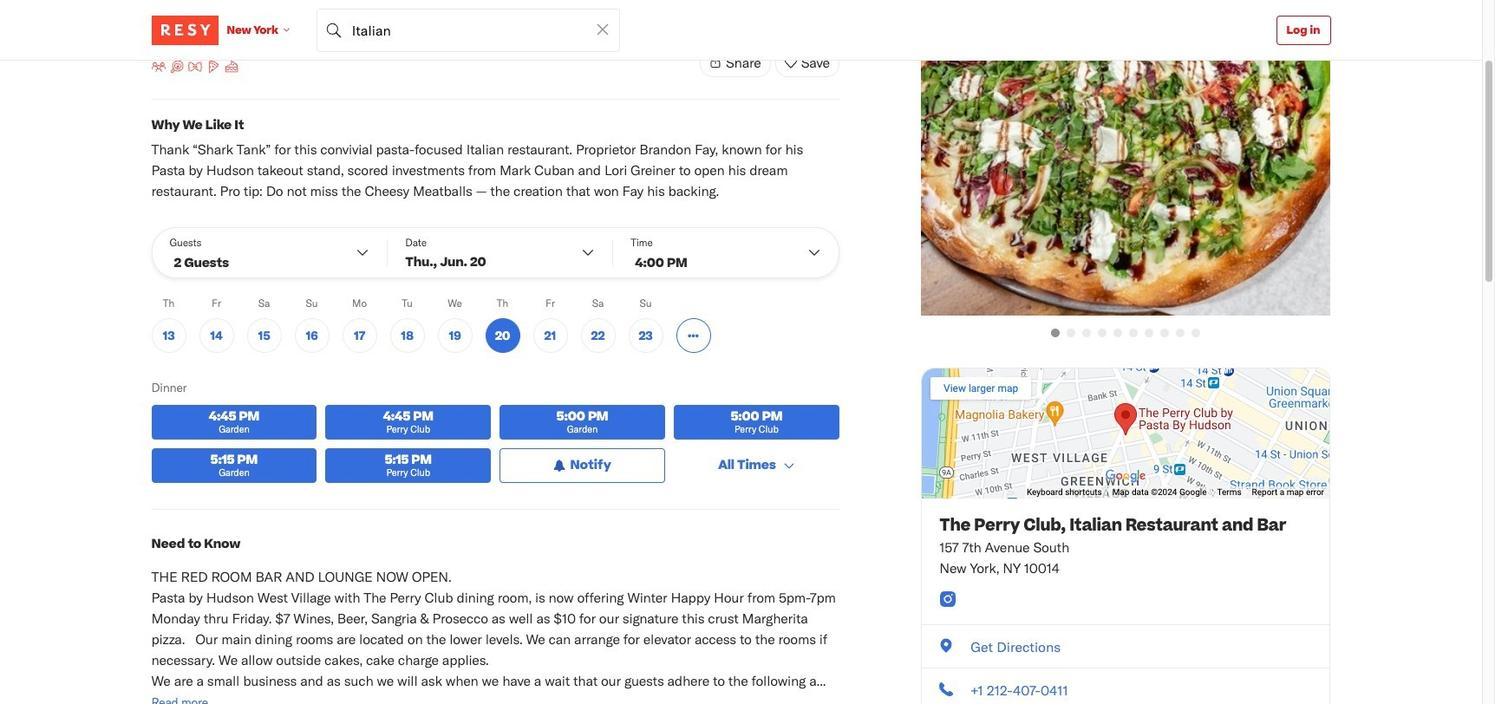 Task type: locate. For each thing, give the bounding box(es) containing it.
Search restaurants, cuisines, etc. text field
[[316, 8, 620, 52]]

clear search image
[[595, 22, 610, 37]]

4.1 out of 5 stars image
[[151, 16, 177, 33]]

None field
[[316, 8, 620, 52]]



Task type: vqa. For each thing, say whether or not it's contained in the screenshot.
The 4.8 Out Of 5 Stars "Icon"
no



